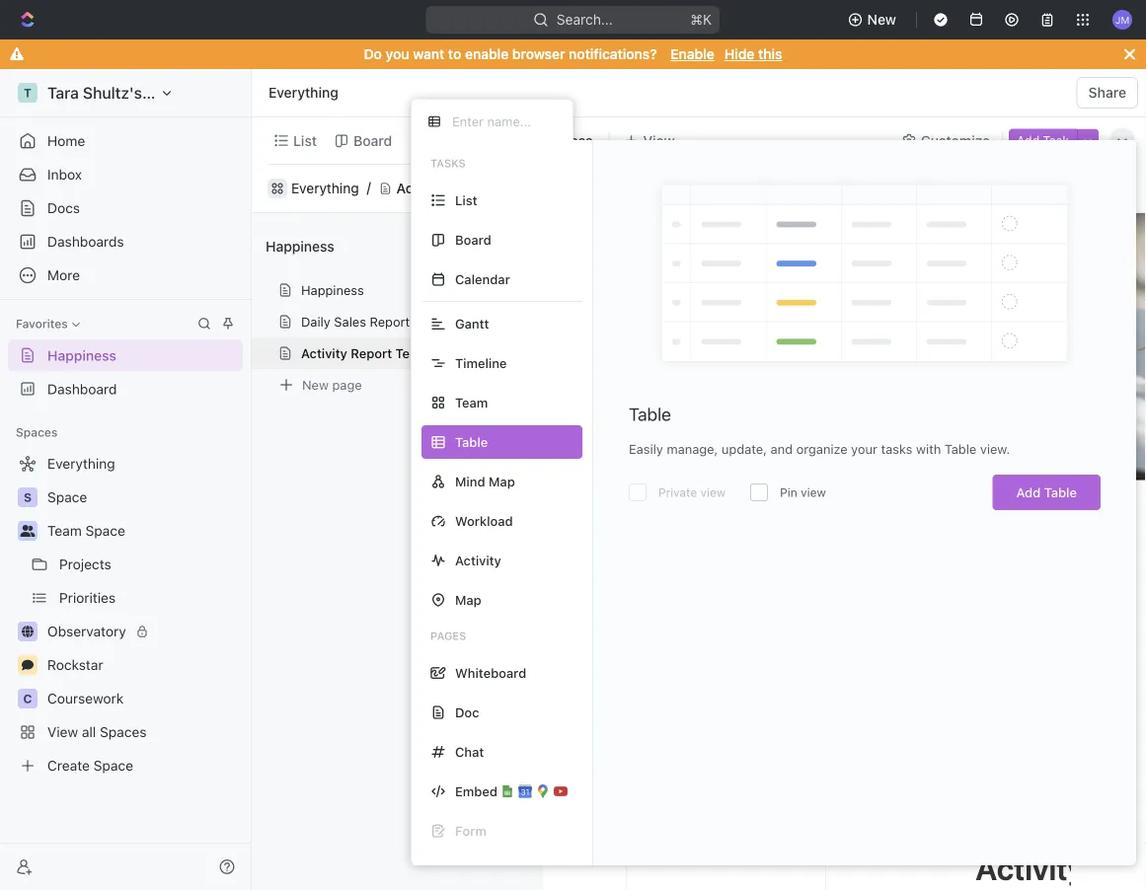 Task type: locate. For each thing, give the bounding box(es) containing it.
share inside 'share' button
[[1089, 84, 1127, 101]]

1 vertical spatial team
[[47, 523, 82, 539]]

new
[[868, 11, 897, 28], [302, 378, 329, 393]]

0 vertical spatial table
[[629, 404, 671, 425]]

1 vertical spatial template
[[396, 346, 452, 361]]

tasks
[[431, 157, 466, 170]]

1 horizontal spatial template
[[497, 180, 557, 197]]

template left timeline
[[396, 346, 452, 361]]

happiness inside sidebar navigation
[[47, 348, 116, 364]]

report
[[450, 180, 494, 197], [370, 315, 410, 329], [351, 346, 392, 361]]

easily manage, update, and organize your tasks with table view.
[[629, 442, 1010, 457]]

activity left 'rep'
[[976, 850, 1085, 888]]

table
[[629, 404, 671, 425], [945, 442, 977, 457], [1045, 485, 1077, 500]]

0 vertical spatial everything link
[[264, 81, 343, 105]]

new page
[[302, 378, 362, 393]]

docs
[[47, 200, 80, 216]]

0 vertical spatial template
[[497, 180, 557, 197]]

new button
[[840, 4, 909, 36]]

everything link down list link
[[291, 180, 359, 197]]

everything link up list link
[[264, 81, 343, 105]]

happiness link
[[520, 127, 593, 155], [8, 340, 243, 371]]

0 vertical spatial add
[[1017, 134, 1040, 148]]

happiness
[[524, 132, 593, 149], [266, 238, 335, 255], [301, 283, 364, 298], [47, 348, 116, 364]]

everything link
[[264, 81, 343, 105], [291, 180, 359, 197]]

add inside button
[[1017, 134, 1040, 148]]

1 vertical spatial new
[[302, 378, 329, 393]]

0 horizontal spatial team
[[47, 523, 82, 539]]

view right the "pin"
[[801, 486, 826, 500]]

list
[[293, 132, 317, 149], [455, 193, 478, 208]]

1 vertical spatial board
[[455, 233, 492, 247]]

everything down list link
[[291, 180, 359, 197]]

task
[[1043, 134, 1070, 148]]

chat
[[455, 745, 484, 760]]

Enter name... field
[[450, 113, 557, 130]]

0 vertical spatial map
[[489, 475, 515, 489]]

1 vertical spatial add
[[1017, 485, 1041, 500]]

2 vertical spatial table
[[1045, 485, 1077, 500]]

1 vertical spatial table
[[945, 442, 977, 457]]

1 horizontal spatial list
[[455, 193, 478, 208]]

board inside 'link'
[[354, 132, 392, 149]]

calendar
[[429, 132, 488, 149], [455, 272, 510, 287]]

this
[[758, 46, 783, 62]]

list link
[[289, 127, 317, 155]]

daily sales report
[[301, 315, 410, 329]]

1 horizontal spatial view
[[801, 486, 826, 500]]

activity rep
[[976, 850, 1147, 888]]

activity report template down daily sales report
[[301, 346, 452, 361]]

0 vertical spatial new
[[868, 11, 897, 28]]

1 vertical spatial calendar
[[455, 272, 510, 287]]

1 horizontal spatial team
[[455, 396, 488, 410]]

activity
[[397, 180, 446, 197], [301, 346, 347, 361], [455, 554, 502, 568], [976, 850, 1085, 888]]

embed
[[455, 785, 498, 799]]

2 horizontal spatial table
[[1045, 485, 1077, 500]]

new for new page
[[302, 378, 329, 393]]

team
[[455, 396, 488, 410], [47, 523, 82, 539]]

0 horizontal spatial share
[[930, 180, 969, 197]]

favorites
[[16, 317, 68, 331]]

everything up list link
[[269, 84, 339, 101]]

activity report template down tasks at the left
[[397, 180, 557, 197]]

report right "sales"
[[370, 315, 410, 329]]

1 horizontal spatial happiness link
[[520, 127, 593, 155]]

list left board 'link'
[[293, 132, 317, 149]]

0 horizontal spatial new
[[302, 378, 329, 393]]

share
[[1089, 84, 1127, 101], [930, 180, 969, 197]]

inbox link
[[8, 159, 243, 191]]

0 vertical spatial happiness link
[[520, 127, 593, 155]]

1 horizontal spatial new
[[868, 11, 897, 28]]

want
[[413, 46, 445, 62]]

0 vertical spatial board
[[354, 132, 392, 149]]

view right private
[[701, 486, 726, 500]]

0 horizontal spatial view
[[701, 486, 726, 500]]

everything
[[269, 84, 339, 101], [291, 180, 359, 197]]

add task button
[[1009, 129, 1077, 153]]

1 vertical spatial everything link
[[291, 180, 359, 197]]

0 horizontal spatial board
[[354, 132, 392, 149]]

0 vertical spatial everything
[[269, 84, 339, 101]]

map up pages
[[455, 593, 482, 608]]

team down timeline
[[455, 396, 488, 410]]

do you want to enable browser notifications? enable hide this
[[364, 46, 783, 62]]

1 horizontal spatial table
[[945, 442, 977, 457]]

timeline
[[455, 356, 507, 371]]

notifications?
[[569, 46, 657, 62]]

manage,
[[667, 442, 718, 457]]

activity down tasks at the left
[[397, 180, 446, 197]]

1 vertical spatial happiness link
[[8, 340, 243, 371]]

calendar up tasks at the left
[[429, 132, 488, 149]]

1 view from the left
[[701, 486, 726, 500]]

0 vertical spatial list
[[293, 132, 317, 149]]

view for private view
[[701, 486, 726, 500]]

list down tasks at the left
[[455, 193, 478, 208]]

new inside button
[[868, 11, 897, 28]]

add
[[1017, 134, 1040, 148], [1017, 485, 1041, 500]]

board right list link
[[354, 132, 392, 149]]

template down the enter name... field
[[497, 180, 557, 197]]

board
[[354, 132, 392, 149], [455, 233, 492, 247]]

team space link
[[47, 516, 239, 547]]

customize
[[921, 132, 991, 149]]

report down daily sales report
[[351, 346, 392, 361]]

0 horizontal spatial list
[[293, 132, 317, 149]]

private view
[[659, 486, 726, 500]]

2 vertical spatial report
[[351, 346, 392, 361]]

board link
[[350, 127, 392, 155]]

easily
[[629, 442, 663, 457]]

new for new
[[868, 11, 897, 28]]

pin
[[780, 486, 798, 500]]

organize
[[797, 442, 848, 457]]

1 vertical spatial map
[[455, 593, 482, 608]]

0 vertical spatial share
[[1089, 84, 1127, 101]]

0 vertical spatial team
[[455, 396, 488, 410]]

1 vertical spatial activity report template
[[301, 346, 452, 361]]

2 view from the left
[[801, 486, 826, 500]]

board down tasks at the left
[[455, 233, 492, 247]]

you
[[386, 46, 409, 62]]

activity report template
[[397, 180, 557, 197], [301, 346, 452, 361]]

map right mind
[[489, 475, 515, 489]]

form
[[455, 824, 487, 839]]

sales
[[334, 315, 366, 329]]

0 horizontal spatial table
[[629, 404, 671, 425]]

happiness link up dashboard link at the top left
[[8, 340, 243, 371]]

1 vertical spatial share
[[930, 180, 969, 197]]

add for add task
[[1017, 134, 1040, 148]]

add for add table
[[1017, 485, 1041, 500]]

report down tasks at the left
[[450, 180, 494, 197]]

team right 'user group' icon
[[47, 523, 82, 539]]

map
[[489, 475, 515, 489], [455, 593, 482, 608]]

add task
[[1017, 134, 1070, 148]]

1 horizontal spatial share
[[1089, 84, 1127, 101]]

calendar up gantt
[[455, 272, 510, 287]]

with
[[916, 442, 941, 457]]

happiness link down do you want to enable browser notifications? enable hide this
[[520, 127, 593, 155]]

0 horizontal spatial happiness link
[[8, 340, 243, 371]]

team inside sidebar navigation
[[47, 523, 82, 539]]

your
[[851, 442, 878, 457]]

view
[[701, 486, 726, 500], [801, 486, 826, 500]]

template
[[497, 180, 557, 197], [396, 346, 452, 361]]

pages
[[431, 630, 466, 643]]

1 vertical spatial everything
[[291, 180, 359, 197]]



Task type: vqa. For each thing, say whether or not it's contained in the screenshot.
20% complete
no



Task type: describe. For each thing, give the bounding box(es) containing it.
spaces
[[16, 426, 58, 439]]

1 horizontal spatial map
[[489, 475, 515, 489]]

home link
[[8, 125, 243, 157]]

enable
[[671, 46, 715, 62]]

private
[[659, 486, 697, 500]]

enable
[[465, 46, 509, 62]]

rep
[[1092, 850, 1147, 888]]

0 horizontal spatial template
[[396, 346, 452, 361]]

user group image
[[20, 525, 35, 537]]

whiteboard
[[455, 666, 527, 681]]

page
[[332, 378, 362, 393]]

team for team space
[[47, 523, 82, 539]]

dashboard
[[47, 381, 117, 397]]

dashboards link
[[8, 226, 243, 258]]

inbox
[[47, 166, 82, 183]]

dashboards
[[47, 234, 124, 250]]

customize button
[[896, 127, 997, 155]]

hide
[[725, 46, 755, 62]]

team space
[[47, 523, 125, 539]]

and
[[771, 442, 793, 457]]

⌘k
[[691, 11, 712, 28]]

view.
[[981, 442, 1010, 457]]

search...
[[557, 11, 613, 28]]

doc
[[455, 706, 480, 720]]

do
[[364, 46, 382, 62]]

workload
[[455, 514, 513, 529]]

share button
[[1077, 77, 1139, 109]]

calendar link
[[425, 127, 488, 155]]

gantt
[[455, 317, 489, 331]]

to
[[448, 46, 462, 62]]

1 vertical spatial list
[[455, 193, 478, 208]]

team for team
[[455, 396, 488, 410]]

browser
[[512, 46, 565, 62]]

mind map
[[455, 475, 515, 489]]

home
[[47, 133, 85, 149]]

tasks
[[881, 442, 913, 457]]

add table
[[1017, 485, 1077, 500]]

0 vertical spatial calendar
[[429, 132, 488, 149]]

1 vertical spatial report
[[370, 315, 410, 329]]

sidebar navigation
[[0, 69, 252, 891]]

update,
[[722, 442, 767, 457]]

docs link
[[8, 193, 243, 224]]

view button
[[618, 118, 682, 164]]

view button
[[618, 127, 682, 155]]

mind
[[455, 475, 485, 489]]

activity up new page
[[301, 346, 347, 361]]

pin view
[[780, 486, 826, 500]]

0 vertical spatial activity report template
[[397, 180, 557, 197]]

activity down 'workload'
[[455, 554, 502, 568]]

0 vertical spatial report
[[450, 180, 494, 197]]

dashboard link
[[8, 373, 243, 405]]

view
[[643, 132, 675, 149]]

daily
[[301, 315, 331, 329]]

view for pin view
[[801, 486, 826, 500]]

favorites button
[[8, 312, 88, 336]]

1 horizontal spatial board
[[455, 233, 492, 247]]

space
[[86, 523, 125, 539]]

0 horizontal spatial map
[[455, 593, 482, 608]]



